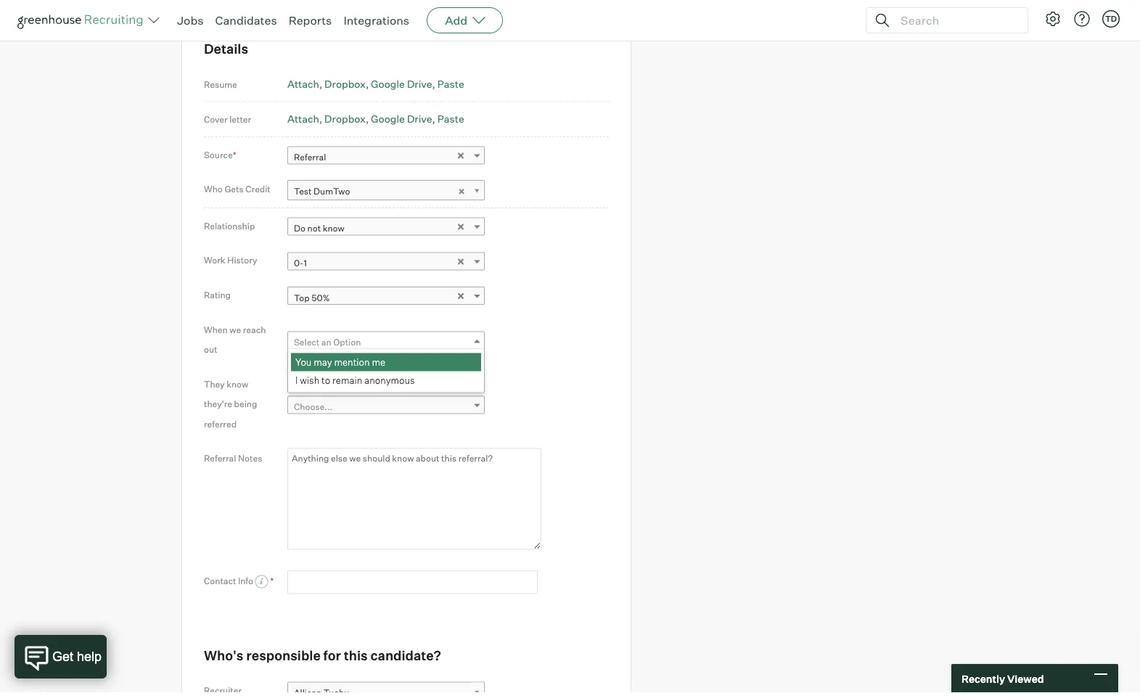 Task type: locate. For each thing, give the bounding box(es) containing it.
0 vertical spatial drive
[[407, 77, 432, 90]]

work
[[204, 255, 225, 266]]

info
[[238, 576, 253, 587]]

0 vertical spatial paste
[[438, 77, 465, 90]]

remain
[[333, 375, 363, 386]]

configure image
[[1045, 10, 1062, 28]]

integrations
[[344, 13, 410, 28]]

1 google drive link from the top
[[371, 77, 436, 90]]

anonymous
[[365, 375, 415, 386]]

td button
[[1103, 10, 1120, 28]]

2 google drive link from the top
[[371, 113, 436, 125]]

viewed
[[1008, 673, 1045, 685]]

they're
[[204, 399, 232, 410]]

do
[[294, 223, 306, 234]]

google down integrations
[[371, 77, 405, 90]]

1 dropbox from the top
[[325, 77, 366, 90]]

attach link right letter
[[288, 113, 323, 125]]

google drive link up the 'referral' link
[[371, 113, 436, 125]]

referral up test
[[294, 152, 326, 163]]

1 vertical spatial drive
[[407, 113, 432, 125]]

contact
[[204, 576, 236, 587]]

1 dropbox link from the top
[[325, 77, 369, 90]]

drive for resume
[[407, 77, 432, 90]]

0 vertical spatial dropbox
[[325, 77, 366, 90]]

1 google from the top
[[371, 77, 405, 90]]

who's
[[204, 648, 244, 664]]

wish
[[300, 375, 320, 386]]

do not know
[[294, 223, 345, 234]]

Referral Notes text field
[[288, 449, 542, 550]]

1 horizontal spatial know
[[323, 223, 345, 234]]

1 vertical spatial referral
[[204, 453, 236, 464]]

attach dropbox google drive paste down integrations
[[288, 77, 465, 90]]

referral
[[294, 152, 326, 163], [204, 453, 236, 464]]

not
[[308, 223, 321, 234]]

they
[[204, 379, 225, 390]]

1
[[304, 258, 307, 269]]

dropbox link up the 'referral' link
[[325, 113, 369, 125]]

know up being on the left bottom of the page
[[227, 379, 249, 390]]

paste for resume
[[438, 77, 465, 90]]

1 paste link from the top
[[438, 77, 465, 90]]

contact info
[[204, 576, 255, 587]]

0 vertical spatial attach dropbox google drive paste
[[288, 77, 465, 90]]

reach
[[243, 324, 266, 335]]

responsible
[[246, 648, 321, 664]]

google for resume
[[371, 77, 405, 90]]

1 vertical spatial know
[[227, 379, 249, 390]]

1 attach dropbox google drive paste from the top
[[288, 77, 465, 90]]

select an option
[[294, 337, 361, 348]]

0 vertical spatial *
[[233, 149, 236, 160]]

jobs link
[[177, 13, 204, 28]]

0 vertical spatial referral
[[294, 152, 326, 163]]

1 vertical spatial attach
[[288, 113, 319, 125]]

reports
[[289, 13, 332, 28]]

test
[[294, 186, 312, 196]]

attach for cover letter
[[288, 113, 319, 125]]

candidate?
[[371, 648, 441, 664]]

attach dropbox google drive paste
[[288, 77, 465, 90], [288, 113, 465, 125]]

2 paste link from the top
[[438, 113, 465, 125]]

0 vertical spatial attach link
[[288, 77, 323, 90]]

dropbox link for cover letter
[[325, 113, 369, 125]]

None text field
[[288, 571, 538, 594]]

when we reach out
[[204, 324, 266, 355]]

1 vertical spatial google drive link
[[371, 113, 436, 125]]

dropbox
[[325, 77, 366, 90], [325, 113, 366, 125]]

for
[[324, 648, 341, 664]]

*
[[233, 149, 236, 160], [270, 576, 274, 587]]

attach dropbox google drive paste up the 'referral' link
[[288, 113, 465, 125]]

1 vertical spatial dropbox
[[325, 113, 366, 125]]

candidates
[[215, 13, 277, 28]]

2 google from the top
[[371, 113, 405, 125]]

paste
[[438, 77, 465, 90], [438, 113, 465, 125]]

attach right letter
[[288, 113, 319, 125]]

0 vertical spatial paste link
[[438, 77, 465, 90]]

1 horizontal spatial referral
[[294, 152, 326, 163]]

1 attach from the top
[[288, 77, 319, 90]]

choose... link
[[288, 396, 485, 417]]

dropbox down integrations
[[325, 77, 366, 90]]

being
[[234, 399, 257, 410]]

1 vertical spatial attach link
[[288, 113, 323, 125]]

add button
[[427, 7, 503, 33]]

select
[[294, 337, 320, 348]]

google drive link down integrations
[[371, 77, 436, 90]]

google drive link for resume
[[371, 77, 436, 90]]

recently
[[962, 673, 1006, 685]]

2 dropbox link from the top
[[325, 113, 369, 125]]

google
[[371, 77, 405, 90], [371, 113, 405, 125]]

0 horizontal spatial *
[[233, 149, 236, 160]]

google up the 'referral' link
[[371, 113, 405, 125]]

0-
[[294, 258, 304, 269]]

td
[[1106, 14, 1118, 24]]

0-1 link
[[288, 252, 485, 273]]

credit
[[246, 184, 271, 195]]

1 vertical spatial paste
[[438, 113, 465, 125]]

do not know link
[[288, 218, 485, 239]]

0 horizontal spatial know
[[227, 379, 249, 390]]

1 horizontal spatial *
[[270, 576, 274, 587]]

dropbox link down integrations
[[325, 77, 369, 90]]

* right info
[[270, 576, 274, 587]]

td button
[[1100, 7, 1123, 30]]

attach down reports link
[[288, 77, 319, 90]]

0 vertical spatial google drive link
[[371, 77, 436, 90]]

1 paste from the top
[[438, 77, 465, 90]]

2 dropbox from the top
[[325, 113, 366, 125]]

2 attach from the top
[[288, 113, 319, 125]]

1 vertical spatial paste link
[[438, 113, 465, 125]]

dropbox up the 'referral' link
[[325, 113, 366, 125]]

resume
[[204, 79, 237, 90]]

1 vertical spatial google
[[371, 113, 405, 125]]

know
[[323, 223, 345, 234], [227, 379, 249, 390]]

1 vertical spatial *
[[270, 576, 274, 587]]

details
[[204, 41, 248, 57]]

2 drive from the top
[[407, 113, 432, 125]]

may
[[314, 357, 332, 368]]

know right not
[[323, 223, 345, 234]]

add
[[445, 13, 468, 28]]

1 attach link from the top
[[288, 77, 323, 90]]

google drive link
[[371, 77, 436, 90], [371, 113, 436, 125]]

1 drive from the top
[[407, 77, 432, 90]]

2 attach dropbox google drive paste from the top
[[288, 113, 465, 125]]

greenhouse recruiting image
[[17, 12, 148, 29]]

google for cover letter
[[371, 113, 405, 125]]

attach link
[[288, 77, 323, 90], [288, 113, 323, 125]]

gets
[[225, 184, 244, 195]]

0 vertical spatial dropbox link
[[325, 77, 369, 90]]

* up gets
[[233, 149, 236, 160]]

1 vertical spatial attach dropbox google drive paste
[[288, 113, 465, 125]]

source
[[204, 149, 233, 160]]

dropbox link
[[325, 77, 369, 90], [325, 113, 369, 125]]

attach
[[288, 77, 319, 90], [288, 113, 319, 125]]

drive
[[407, 77, 432, 90], [407, 113, 432, 125]]

2 paste from the top
[[438, 113, 465, 125]]

attach link for resume
[[288, 77, 323, 90]]

attach dropbox google drive paste for cover letter
[[288, 113, 465, 125]]

attach link down reports link
[[288, 77, 323, 90]]

0 horizontal spatial referral
[[204, 453, 236, 464]]

1 vertical spatial dropbox link
[[325, 113, 369, 125]]

referral link
[[288, 146, 485, 168]]

referral left notes
[[204, 453, 236, 464]]

2 attach link from the top
[[288, 113, 323, 125]]

Search text field
[[897, 10, 1015, 31]]

paste link
[[438, 77, 465, 90], [438, 113, 465, 125]]

who
[[204, 184, 223, 195]]

0 vertical spatial google
[[371, 77, 405, 90]]

me
[[372, 357, 386, 368]]

0 vertical spatial attach
[[288, 77, 319, 90]]

recently viewed
[[962, 673, 1045, 685]]



Task type: describe. For each thing, give the bounding box(es) containing it.
0-1
[[294, 258, 307, 269]]

referred
[[204, 419, 237, 430]]

you
[[296, 357, 312, 368]]

who gets credit
[[204, 184, 271, 195]]

paste link for cover letter
[[438, 113, 465, 125]]

they know they're being referred
[[204, 379, 257, 430]]

test dumtwo
[[294, 186, 350, 196]]

to
[[322, 375, 331, 386]]

dropbox for cover letter
[[325, 113, 366, 125]]

relationship
[[204, 220, 255, 231]]

option
[[333, 337, 361, 348]]

paste link for resume
[[438, 77, 465, 90]]

know inside they know they're being referred
[[227, 379, 249, 390]]

letter
[[230, 114, 251, 125]]

work history
[[204, 255, 257, 266]]

top 50% link
[[288, 287, 485, 308]]

integrations link
[[344, 13, 410, 28]]

we
[[230, 324, 241, 335]]

attach link for cover letter
[[288, 113, 323, 125]]

0 vertical spatial know
[[323, 223, 345, 234]]

i
[[296, 375, 298, 386]]

cover
[[204, 114, 228, 125]]

out
[[204, 344, 217, 355]]

dumtwo
[[314, 186, 350, 196]]

select an option link
[[288, 332, 485, 353]]

history
[[227, 255, 257, 266]]

attach dropbox google drive paste for resume
[[288, 77, 465, 90]]

this
[[344, 648, 368, 664]]

rating
[[204, 290, 231, 301]]

dropbox for resume
[[325, 77, 366, 90]]

you may mention me i wish to remain anonymous
[[296, 357, 415, 386]]

top
[[294, 292, 310, 303]]

notes
[[238, 453, 262, 464]]

drive for cover letter
[[407, 113, 432, 125]]

mention
[[334, 357, 370, 368]]

google drive link for cover letter
[[371, 113, 436, 125]]

candidates link
[[215, 13, 277, 28]]

50%
[[312, 292, 330, 303]]

cover letter
[[204, 114, 251, 125]]

top 50%
[[294, 292, 330, 303]]

when
[[204, 324, 228, 335]]

referral for referral notes
[[204, 453, 236, 464]]

referral for referral
[[294, 152, 326, 163]]

attach for resume
[[288, 77, 319, 90]]

referral notes
[[204, 453, 262, 464]]

jobs
[[177, 13, 204, 28]]

paste for cover letter
[[438, 113, 465, 125]]

source *
[[204, 149, 236, 160]]

who's responsible for this candidate?
[[204, 648, 441, 664]]

test dumtwo link
[[288, 180, 485, 201]]

reports link
[[289, 13, 332, 28]]

an
[[322, 337, 332, 348]]

choose...
[[294, 401, 333, 412]]

dropbox link for resume
[[325, 77, 369, 90]]



Task type: vqa. For each thing, say whether or not it's contained in the screenshot.
Do not know link
yes



